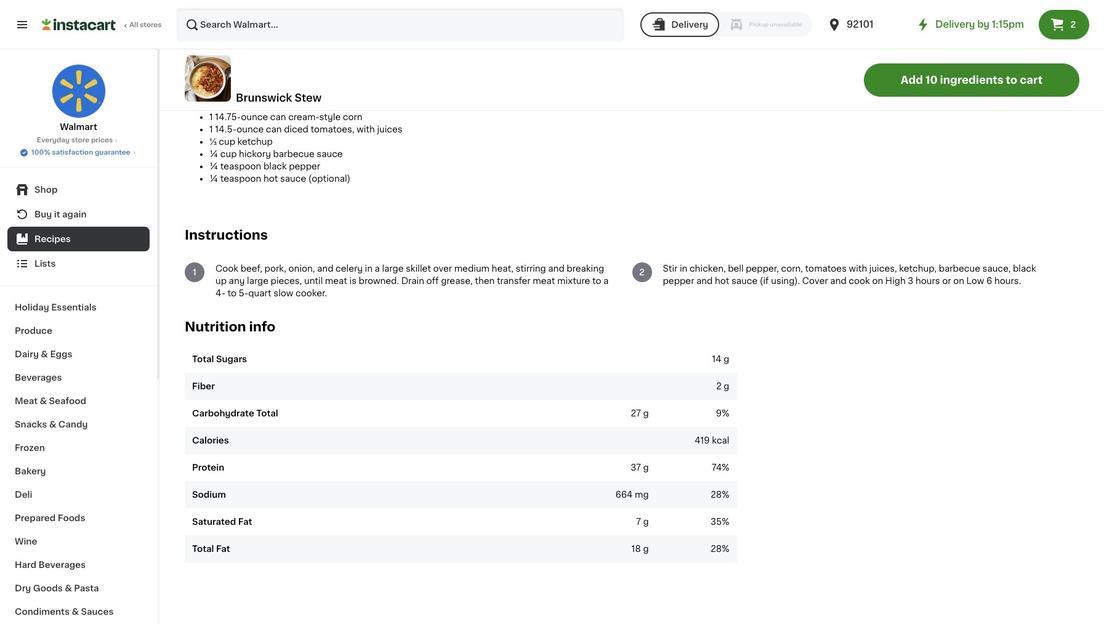 Task type: locate. For each thing, give the bounding box(es) containing it.
to left cart
[[1007, 75, 1018, 85]]

lists
[[35, 259, 56, 268]]

g right 18
[[644, 545, 649, 553]]

holiday essentials
[[15, 303, 97, 312]]

0 horizontal spatial barbecue
[[273, 150, 315, 158]]

3 % from the top
[[722, 490, 730, 499]]

1 on from the left
[[873, 277, 884, 285]]

0 vertical spatial beverages
[[15, 373, 62, 382]]

ground left the pork
[[251, 51, 282, 60]]

a
[[375, 264, 380, 273], [604, 277, 609, 285]]

1 horizontal spatial hot
[[715, 277, 730, 285]]

total for total sugars
[[192, 355, 214, 363]]

or
[[483, 88, 492, 97], [943, 277, 952, 285]]

is
[[350, 277, 357, 285]]

28 % for mg
[[711, 490, 730, 499]]

sauces
[[81, 608, 114, 616]]

pepper up (optional) on the top of page
[[289, 162, 320, 171]]

nutrition
[[185, 321, 246, 334]]

barbecue inside ¾ pound ground beef ¾ pound ground pork ½ cup onion, chopped 1 stalk celery, chopped (1/2 cup) ¾ pound cooked boneless, skinless chicken breasts, shredded or chopped (about 2 cups) 1 green bell pepper, chopped (1 cup) 1 14.75-ounce can cream-style corn 1 14.5-ounce can diced tomatoes, with juices ⅓ cup ketchup ¼ cup hickory barbecue sauce ¼ teaspoon black pepper ¼ teaspoon hot sauce (optional)
[[273, 150, 315, 158]]

0 vertical spatial pepper,
[[260, 100, 293, 109]]

total for total fat
[[192, 545, 214, 553]]

419
[[695, 436, 710, 445]]

cooker.
[[296, 289, 327, 298]]

a down breaking
[[604, 277, 609, 285]]

then
[[475, 277, 495, 285]]

¼
[[210, 150, 218, 158], [210, 162, 218, 171], [210, 174, 218, 183]]

0 horizontal spatial hot
[[264, 174, 278, 183]]

3
[[908, 277, 914, 285]]

sauce up (optional) on the top of page
[[317, 150, 343, 158]]

boneless,
[[286, 88, 327, 97]]

stir
[[663, 264, 678, 273]]

everyday
[[37, 137, 70, 144]]

0 horizontal spatial fat
[[216, 545, 230, 553]]

0 vertical spatial ¾
[[210, 39, 219, 47]]

to down breaking
[[593, 277, 602, 285]]

pieces,
[[271, 277, 302, 285]]

0 vertical spatial barbecue
[[273, 150, 315, 158]]

everyday store prices link
[[37, 136, 120, 145]]

in inside "cook beef, pork, onion, and celery in a large skillet over medium heat, stirring and breaking up any large pieces, until meat is browned. drain off grease, then transfer meat mixture to a 4- to 5-quart slow cooker."
[[365, 264, 373, 273]]

2 vertical spatial sauce
[[732, 277, 758, 285]]

1 teaspoon from the top
[[220, 162, 262, 171]]

100%
[[31, 149, 50, 156]]

1 horizontal spatial pepper
[[663, 277, 695, 285]]

g right '37'
[[644, 463, 649, 472]]

ounce up ketchup
[[237, 125, 264, 134]]

chopped up brunswick stew
[[269, 76, 308, 84]]

sugars
[[216, 355, 247, 363]]

0 vertical spatial sauce
[[317, 150, 343, 158]]

1 vertical spatial barbecue
[[940, 264, 981, 273]]

delivery inside button
[[672, 20, 709, 29]]

0 vertical spatial teaspoon
[[220, 162, 262, 171]]

bell right chicken,
[[728, 264, 744, 273]]

buy it again link
[[7, 202, 150, 227]]

% for 37 g
[[722, 463, 730, 472]]

g for 37 g
[[644, 463, 649, 472]]

1 horizontal spatial onion,
[[289, 264, 315, 273]]

black up "hours."
[[1014, 264, 1037, 273]]

& left pasta on the bottom
[[65, 584, 72, 593]]

a up browned.
[[375, 264, 380, 273]]

1 vertical spatial or
[[943, 277, 952, 285]]

1 meat from the left
[[325, 277, 348, 285]]

stir in chicken, bell pepper, corn, tomatoes with juices, ketchup, barbecue sauce, black pepper and hot sauce (if using). cover and cook on high 3 hours or on low 6 hours.
[[663, 264, 1037, 285]]

onion, up the until
[[289, 264, 315, 273]]

recipes link
[[7, 227, 150, 251]]

1 horizontal spatial or
[[943, 277, 952, 285]]

produce
[[15, 327, 52, 335]]

meat left is
[[325, 277, 348, 285]]

prepared
[[15, 514, 56, 523]]

2 vertical spatial ¾
[[210, 88, 219, 97]]

pepper inside ¾ pound ground beef ¾ pound ground pork ½ cup onion, chopped 1 stalk celery, chopped (1/2 cup) ¾ pound cooked boneless, skinless chicken breasts, shredded or chopped (about 2 cups) 1 green bell pepper, chopped (1 cup) 1 14.75-ounce can cream-style corn 1 14.5-ounce can diced tomatoes, with juices ⅓ cup ketchup ¼ cup hickory barbecue sauce ¼ teaspoon black pepper ¼ teaspoon hot sauce (optional)
[[289, 162, 320, 171]]

1 % from the top
[[722, 409, 730, 418]]

1 vertical spatial cup)
[[346, 100, 366, 109]]

hot down hickory
[[264, 174, 278, 183]]

add 10 ingredients to cart button
[[865, 63, 1080, 96]]

fat for saturated fat
[[238, 517, 252, 526]]

0 horizontal spatial a
[[375, 264, 380, 273]]

2 horizontal spatial to
[[1007, 75, 1018, 85]]

juices
[[377, 125, 403, 134]]

and down 'tomatoes'
[[831, 277, 847, 285]]

0 vertical spatial bell
[[242, 100, 258, 109]]

beverages down dairy & eggs
[[15, 373, 62, 382]]

2 28 % from the top
[[711, 545, 730, 553]]

sauce left (optional) on the top of page
[[280, 174, 306, 183]]

fat down saturated fat
[[216, 545, 230, 553]]

0 horizontal spatial bell
[[242, 100, 258, 109]]

2
[[1071, 20, 1077, 29], [566, 88, 571, 97], [640, 268, 645, 277], [717, 382, 722, 390]]

2 vertical spatial total
[[192, 545, 214, 553]]

or for on
[[943, 277, 952, 285]]

0 vertical spatial pound
[[221, 39, 249, 47]]

can left diced in the top of the page
[[266, 125, 282, 134]]

0 vertical spatial or
[[483, 88, 492, 97]]

2 % from the top
[[722, 463, 730, 472]]

cup) up 'skinless'
[[328, 76, 348, 84]]

1 horizontal spatial with
[[849, 264, 868, 273]]

1 horizontal spatial on
[[954, 277, 965, 285]]

total
[[192, 355, 214, 363], [256, 409, 278, 418], [192, 545, 214, 553]]

(1/2
[[311, 76, 326, 84]]

37 g
[[631, 463, 649, 472]]

0 vertical spatial pepper
[[289, 162, 320, 171]]

0 horizontal spatial meat
[[325, 277, 348, 285]]

0 horizontal spatial on
[[873, 277, 884, 285]]

bell inside stir in chicken, bell pepper, corn, tomatoes with juices, ketchup, barbecue sauce, black pepper and hot sauce (if using). cover and cook on high 3 hours or on low 6 hours.
[[728, 264, 744, 273]]

14 g
[[713, 355, 730, 363]]

chopped down the pork
[[268, 63, 307, 72]]

None search field
[[176, 7, 625, 42]]

in up browned.
[[365, 264, 373, 273]]

28 for 664 mg
[[711, 490, 722, 499]]

total up fiber
[[192, 355, 214, 363]]

ketchup,
[[900, 264, 937, 273]]

hot inside stir in chicken, bell pepper, corn, tomatoes with juices, ketchup, barbecue sauce, black pepper and hot sauce (if using). cover and cook on high 3 hours or on low 6 hours.
[[715, 277, 730, 285]]

%
[[722, 409, 730, 418], [722, 463, 730, 472], [722, 490, 730, 499], [722, 517, 730, 526], [722, 545, 730, 553]]

or inside stir in chicken, bell pepper, corn, tomatoes with juices, ketchup, barbecue sauce, black pepper and hot sauce (if using). cover and cook on high 3 hours or on low 6 hours.
[[943, 277, 952, 285]]

0 vertical spatial 28 %
[[711, 490, 730, 499]]

tomatoes,
[[311, 125, 355, 134]]

beverages up "dry goods & pasta"
[[39, 561, 86, 569]]

0 vertical spatial 28
[[711, 490, 722, 499]]

sauce left the '(if'
[[732, 277, 758, 285]]

37
[[631, 463, 641, 472]]

1 horizontal spatial large
[[382, 264, 404, 273]]

1 left 14.75-
[[210, 113, 213, 121]]

1 vertical spatial 28
[[711, 545, 722, 553]]

hot down chicken,
[[715, 277, 730, 285]]

1 vertical spatial teaspoon
[[220, 174, 262, 183]]

add
[[901, 75, 924, 85]]

2 28 from the top
[[711, 545, 722, 553]]

cover
[[803, 277, 829, 285]]

pepper, up the '(if'
[[746, 264, 779, 273]]

to left '5-'
[[228, 289, 237, 298]]

ounce down 'brunswick'
[[241, 113, 268, 121]]

0 vertical spatial onion,
[[239, 63, 266, 72]]

cup) up "corn" on the top of page
[[346, 100, 366, 109]]

0 vertical spatial with
[[357, 125, 375, 134]]

deli link
[[7, 483, 150, 507]]

or for chopped
[[483, 88, 492, 97]]

1 vertical spatial ground
[[251, 51, 282, 60]]

1 horizontal spatial barbecue
[[940, 264, 981, 273]]

corn
[[343, 113, 363, 121]]

total down saturated on the left of page
[[192, 545, 214, 553]]

produce link
[[7, 319, 150, 343]]

large up 'quart'
[[247, 277, 269, 285]]

1 vertical spatial with
[[849, 264, 868, 273]]

1 ground from the top
[[251, 39, 282, 47]]

1 vertical spatial pound
[[221, 51, 249, 60]]

large up browned.
[[382, 264, 404, 273]]

& for dairy
[[41, 350, 48, 359]]

celery,
[[238, 76, 267, 84]]

pasta
[[74, 584, 99, 593]]

% for 27 g
[[722, 409, 730, 418]]

g for 27 g
[[644, 409, 649, 418]]

1 ¾ from the top
[[210, 39, 219, 47]]

1 horizontal spatial pepper,
[[746, 264, 779, 273]]

skinless
[[330, 88, 364, 97]]

delivery for delivery by 1:15pm
[[936, 20, 976, 29]]

browned.
[[359, 277, 399, 285]]

1 horizontal spatial meat
[[533, 277, 555, 285]]

teaspoon
[[220, 162, 262, 171], [220, 174, 262, 183]]

onion, inside "cook beef, pork, onion, and celery in a large skillet over medium heat, stirring and breaking up any large pieces, until meat is browned. drain off grease, then transfer meat mixture to a 4- to 5-quart slow cooker."
[[289, 264, 315, 273]]

or inside ¾ pound ground beef ¾ pound ground pork ½ cup onion, chopped 1 stalk celery, chopped (1/2 cup) ¾ pound cooked boneless, skinless chicken breasts, shredded or chopped (about 2 cups) 1 green bell pepper, chopped (1 cup) 1 14.75-ounce can cream-style corn 1 14.5-ounce can diced tomatoes, with juices ⅓ cup ketchup ¼ cup hickory barbecue sauce ¼ teaspoon black pepper ¼ teaspoon hot sauce (optional)
[[483, 88, 492, 97]]

1 vertical spatial pepper
[[663, 277, 695, 285]]

35
[[711, 517, 722, 526]]

can down brunswick stew
[[270, 113, 286, 121]]

with up "cook"
[[849, 264, 868, 273]]

in right stir
[[680, 264, 688, 273]]

& left candy
[[49, 420, 56, 429]]

and up the mixture
[[549, 264, 565, 273]]

1 horizontal spatial delivery
[[936, 20, 976, 29]]

2 on from the left
[[954, 277, 965, 285]]

0 vertical spatial ¼
[[210, 150, 218, 158]]

6
[[987, 277, 993, 285]]

1 horizontal spatial bell
[[728, 264, 744, 273]]

& left sauces
[[72, 608, 79, 616]]

onion, up celery,
[[239, 63, 266, 72]]

14
[[713, 355, 722, 363]]

pepper down stir
[[663, 277, 695, 285]]

74
[[712, 463, 722, 472]]

or right hours
[[943, 277, 952, 285]]

1 horizontal spatial fat
[[238, 517, 252, 526]]

1 vertical spatial 28 %
[[711, 545, 730, 553]]

1 horizontal spatial black
[[1014, 264, 1037, 273]]

barbecue inside stir in chicken, bell pepper, corn, tomatoes with juices, ketchup, barbecue sauce, black pepper and hot sauce (if using). cover and cook on high 3 hours or on low 6 hours.
[[940, 264, 981, 273]]

fat right saturated on the left of page
[[238, 517, 252, 526]]

hard
[[15, 561, 36, 569]]

snacks
[[15, 420, 47, 429]]

0 horizontal spatial pepper,
[[260, 100, 293, 109]]

0 horizontal spatial black
[[264, 162, 287, 171]]

store
[[71, 137, 89, 144]]

0 vertical spatial can
[[270, 113, 286, 121]]

g right 27
[[644, 409, 649, 418]]

cups)
[[573, 88, 598, 97]]

barbecue up "low" on the right top of the page
[[940, 264, 981, 273]]

2 vertical spatial pound
[[221, 88, 249, 97]]

& inside "link"
[[40, 397, 47, 405]]

1 in from the left
[[365, 264, 373, 273]]

g right 7
[[644, 517, 649, 526]]

1 vertical spatial pepper,
[[746, 264, 779, 273]]

on down juices,
[[873, 277, 884, 285]]

onion, inside ¾ pound ground beef ¾ pound ground pork ½ cup onion, chopped 1 stalk celery, chopped (1/2 cup) ¾ pound cooked boneless, skinless chicken breasts, shredded or chopped (about 2 cups) 1 green bell pepper, chopped (1 cup) 1 14.75-ounce can cream-style corn 1 14.5-ounce can diced tomatoes, with juices ⅓ cup ketchup ¼ cup hickory barbecue sauce ¼ teaspoon black pepper ¼ teaspoon hot sauce (optional)
[[239, 63, 266, 72]]

holiday
[[15, 303, 49, 312]]

until
[[304, 277, 323, 285]]

ground left the beef
[[251, 39, 282, 47]]

wine
[[15, 537, 37, 546]]

100% satisfaction guarantee
[[31, 149, 131, 156]]

Search field
[[177, 9, 624, 41]]

chopped left (about
[[494, 88, 533, 97]]

1 horizontal spatial sauce
[[317, 150, 343, 158]]

1 pound from the top
[[221, 39, 249, 47]]

1 down ½
[[210, 76, 213, 84]]

meat down stirring
[[533, 277, 555, 285]]

shop link
[[7, 177, 150, 202]]

all stores link
[[42, 7, 163, 42]]

prepared foods
[[15, 514, 85, 523]]

or right "shredded"
[[483, 88, 492, 97]]

1 vertical spatial large
[[247, 277, 269, 285]]

on left "low" on the right top of the page
[[954, 277, 965, 285]]

& right meat
[[40, 397, 47, 405]]

0 vertical spatial hot
[[264, 174, 278, 183]]

ground
[[251, 39, 282, 47], [251, 51, 282, 60]]

0 vertical spatial black
[[264, 162, 287, 171]]

0 horizontal spatial sauce
[[280, 174, 306, 183]]

condiments
[[15, 608, 70, 616]]

0 horizontal spatial with
[[357, 125, 375, 134]]

0 vertical spatial fat
[[238, 517, 252, 526]]

0 horizontal spatial pepper
[[289, 162, 320, 171]]

& left eggs at left bottom
[[41, 350, 48, 359]]

black down hickory
[[264, 162, 287, 171]]

1 vertical spatial to
[[593, 277, 602, 285]]

419 kcal
[[695, 436, 730, 445]]

664
[[616, 490, 633, 499]]

bakery link
[[7, 460, 150, 483]]

eggs
[[50, 350, 72, 359]]

28 down the 35
[[711, 545, 722, 553]]

1 vertical spatial black
[[1014, 264, 1037, 273]]

total right "carbohydrate"
[[256, 409, 278, 418]]

with down "corn" on the top of page
[[357, 125, 375, 134]]

in inside stir in chicken, bell pepper, corn, tomatoes with juices, ketchup, barbecue sauce, black pepper and hot sauce (if using). cover and cook on high 3 hours or on low 6 hours.
[[680, 264, 688, 273]]

prices
[[91, 137, 113, 144]]

28 up the 35
[[711, 490, 722, 499]]

shredded
[[439, 88, 481, 97]]

g up 9 %
[[724, 382, 730, 390]]

1 vertical spatial bell
[[728, 264, 744, 273]]

dry goods & pasta link
[[7, 577, 150, 600]]

large
[[382, 264, 404, 273], [247, 277, 269, 285]]

¾
[[210, 39, 219, 47], [210, 51, 219, 60], [210, 88, 219, 97]]

pepper
[[289, 162, 320, 171], [663, 277, 695, 285]]

1 vertical spatial fat
[[216, 545, 230, 553]]

2 vertical spatial ¼
[[210, 174, 218, 183]]

(1
[[337, 100, 344, 109]]

pepper, down cooked
[[260, 100, 293, 109]]

bell down cooked
[[242, 100, 258, 109]]

18 g
[[632, 545, 649, 553]]

1 vertical spatial onion,
[[289, 264, 315, 273]]

off
[[427, 277, 439, 285]]

g right 14
[[724, 355, 730, 363]]

1 vertical spatial hot
[[715, 277, 730, 285]]

28 % down the 35 % at the bottom of page
[[711, 545, 730, 553]]

saturated fat
[[192, 517, 252, 526]]

2 in from the left
[[680, 264, 688, 273]]

4-
[[216, 289, 225, 298]]

total sugars
[[192, 355, 247, 363]]

3 pound from the top
[[221, 88, 249, 97]]

2 teaspoon from the top
[[220, 174, 262, 183]]

2 vertical spatial cup
[[220, 150, 237, 158]]

0 horizontal spatial or
[[483, 88, 492, 97]]

0 vertical spatial total
[[192, 355, 214, 363]]

0 vertical spatial ground
[[251, 39, 282, 47]]

28 % up the 35 % at the bottom of page
[[711, 490, 730, 499]]

1 vertical spatial beverages
[[39, 561, 86, 569]]

mg
[[635, 490, 649, 499]]

2 horizontal spatial sauce
[[732, 277, 758, 285]]

1 28 from the top
[[711, 490, 722, 499]]

2 vertical spatial to
[[228, 289, 237, 298]]

1 vertical spatial a
[[604, 277, 609, 285]]

4 % from the top
[[722, 517, 730, 526]]

0 horizontal spatial delivery
[[672, 20, 709, 29]]

1 vertical spatial ¼
[[210, 162, 218, 171]]

1 horizontal spatial in
[[680, 264, 688, 273]]

barbecue down diced in the top of the page
[[273, 150, 315, 158]]

1 28 % from the top
[[711, 490, 730, 499]]

0 horizontal spatial in
[[365, 264, 373, 273]]

with
[[357, 125, 375, 134], [849, 264, 868, 273]]

2 inside 2 button
[[1071, 20, 1077, 29]]

chopped down boneless,
[[296, 100, 335, 109]]

0 vertical spatial to
[[1007, 75, 1018, 85]]

1 vertical spatial ¾
[[210, 51, 219, 60]]

0 horizontal spatial onion,
[[239, 63, 266, 72]]

5 % from the top
[[722, 545, 730, 553]]

calories
[[192, 436, 229, 445]]

1 vertical spatial sauce
[[280, 174, 306, 183]]



Task type: describe. For each thing, give the bounding box(es) containing it.
pork
[[284, 51, 303, 60]]

1 vertical spatial ounce
[[237, 125, 264, 134]]

bell inside ¾ pound ground beef ¾ pound ground pork ½ cup onion, chopped 1 stalk celery, chopped (1/2 cup) ¾ pound cooked boneless, skinless chicken breasts, shredded or chopped (about 2 cups) 1 green bell pepper, chopped (1 cup) 1 14.75-ounce can cream-style corn 1 14.5-ounce can diced tomatoes, with juices ⅓ cup ketchup ¼ cup hickory barbecue sauce ¼ teaspoon black pepper ¼ teaspoon hot sauce (optional)
[[242, 100, 258, 109]]

g for 14 g
[[724, 355, 730, 363]]

g for 18 g
[[644, 545, 649, 553]]

cart
[[1021, 75, 1043, 85]]

% for 664 mg
[[722, 490, 730, 499]]

instacart logo image
[[42, 17, 116, 32]]

beef,
[[241, 264, 263, 273]]

2 g
[[717, 382, 730, 390]]

pepper inside stir in chicken, bell pepper, corn, tomatoes with juices, ketchup, barbecue sauce, black pepper and hot sauce (if using). cover and cook on high 3 hours or on low 6 hours.
[[663, 277, 695, 285]]

2 meat from the left
[[533, 277, 555, 285]]

1 horizontal spatial to
[[593, 277, 602, 285]]

fat for total fat
[[216, 545, 230, 553]]

chicken
[[366, 88, 400, 97]]

1 vertical spatial total
[[256, 409, 278, 418]]

and down chicken,
[[697, 277, 713, 285]]

over
[[433, 264, 452, 273]]

breaking
[[567, 264, 605, 273]]

walmart
[[60, 123, 97, 131]]

again
[[62, 210, 87, 219]]

protein
[[192, 463, 224, 472]]

tomatoes
[[806, 264, 847, 273]]

seafood
[[49, 397, 86, 405]]

hard beverages link
[[7, 553, 150, 577]]

1 vertical spatial cup
[[219, 137, 235, 146]]

buy it again
[[35, 210, 87, 219]]

prepared foods link
[[7, 507, 150, 530]]

hot inside ¾ pound ground beef ¾ pound ground pork ½ cup onion, chopped 1 stalk celery, chopped (1/2 cup) ¾ pound cooked boneless, skinless chicken breasts, shredded or chopped (about 2 cups) 1 green bell pepper, chopped (1 cup) 1 14.75-ounce can cream-style corn 1 14.5-ounce can diced tomatoes, with juices ⅓ cup ketchup ¼ cup hickory barbecue sauce ¼ teaspoon black pepper ¼ teaspoon hot sauce (optional)
[[264, 174, 278, 183]]

to inside button
[[1007, 75, 1018, 85]]

1 horizontal spatial a
[[604, 277, 609, 285]]

9
[[716, 409, 722, 418]]

1 left up
[[193, 268, 197, 277]]

% for 7 g
[[722, 517, 730, 526]]

1 left the "green"
[[210, 100, 213, 109]]

(about
[[535, 88, 564, 97]]

delivery for delivery
[[672, 20, 709, 29]]

meat
[[15, 397, 38, 405]]

snacks & candy
[[15, 420, 88, 429]]

with inside ¾ pound ground beef ¾ pound ground pork ½ cup onion, chopped 1 stalk celery, chopped (1/2 cup) ¾ pound cooked boneless, skinless chicken breasts, shredded or chopped (about 2 cups) 1 green bell pepper, chopped (1 cup) 1 14.75-ounce can cream-style corn 1 14.5-ounce can diced tomatoes, with juices ⅓ cup ketchup ¼ cup hickory barbecue sauce ¼ teaspoon black pepper ¼ teaspoon hot sauce (optional)
[[357, 125, 375, 134]]

& for condiments
[[72, 608, 79, 616]]

beverages inside hard beverages link
[[39, 561, 86, 569]]

0 vertical spatial a
[[375, 264, 380, 273]]

pepper, inside stir in chicken, bell pepper, corn, tomatoes with juices, ketchup, barbecue sauce, black pepper and hot sauce (if using). cover and cook on high 3 hours or on low 6 hours.
[[746, 264, 779, 273]]

2 button
[[1040, 10, 1090, 39]]

black inside stir in chicken, bell pepper, corn, tomatoes with juices, ketchup, barbecue sauce, black pepper and hot sauce (if using). cover and cook on high 3 hours or on low 6 hours.
[[1014, 264, 1037, 273]]

2 pound from the top
[[221, 51, 249, 60]]

¾ pound ground beef ¾ pound ground pork ½ cup onion, chopped 1 stalk celery, chopped (1/2 cup) ¾ pound cooked boneless, skinless chicken breasts, shredded or chopped (about 2 cups) 1 green bell pepper, chopped (1 cup) 1 14.75-ounce can cream-style corn 1 14.5-ounce can diced tomatoes, with juices ⅓ cup ketchup ¼ cup hickory barbecue sauce ¼ teaspoon black pepper ¼ teaspoon hot sauce (optional)
[[210, 39, 598, 183]]

and up the until
[[317, 264, 334, 273]]

nutrition info
[[185, 321, 276, 334]]

1 up ⅓
[[210, 125, 213, 134]]

dairy & eggs link
[[7, 343, 150, 366]]

2 ¾ from the top
[[210, 51, 219, 60]]

2 ¼ from the top
[[210, 162, 218, 171]]

corn,
[[782, 264, 804, 273]]

goods
[[33, 584, 63, 593]]

any
[[229, 277, 245, 285]]

0 vertical spatial ounce
[[241, 113, 268, 121]]

service type group
[[641, 12, 813, 37]]

1 vertical spatial can
[[266, 125, 282, 134]]

delivery button
[[641, 12, 720, 37]]

0 horizontal spatial to
[[228, 289, 237, 298]]

brunswick stew
[[236, 93, 322, 103]]

27 g
[[631, 409, 649, 418]]

g for 2 g
[[724, 382, 730, 390]]

stew
[[295, 93, 322, 103]]

& for snacks
[[49, 420, 56, 429]]

⅓
[[210, 137, 217, 146]]

ketchup
[[238, 137, 273, 146]]

(optional)
[[309, 174, 351, 183]]

0 horizontal spatial large
[[247, 277, 269, 285]]

diced
[[284, 125, 309, 134]]

mixture
[[558, 277, 591, 285]]

buy
[[35, 210, 52, 219]]

style
[[320, 113, 341, 121]]

g for 7 g
[[644, 517, 649, 526]]

2 inside ¾ pound ground beef ¾ pound ground pork ½ cup onion, chopped 1 stalk celery, chopped (1/2 cup) ¾ pound cooked boneless, skinless chicken breasts, shredded or chopped (about 2 cups) 1 green bell pepper, chopped (1 cup) 1 14.75-ounce can cream-style corn 1 14.5-ounce can diced tomatoes, with juices ⅓ cup ketchup ¼ cup hickory barbecue sauce ¼ teaspoon black pepper ¼ teaspoon hot sauce (optional)
[[566, 88, 571, 97]]

by
[[978, 20, 990, 29]]

27
[[631, 409, 641, 418]]

condiments & sauces link
[[7, 600, 150, 624]]

hours.
[[995, 277, 1022, 285]]

using).
[[772, 277, 801, 285]]

0 vertical spatial cup)
[[328, 76, 348, 84]]

satisfaction
[[52, 149, 93, 156]]

1 ¼ from the top
[[210, 150, 218, 158]]

beverages inside "beverages" link
[[15, 373, 62, 382]]

92101 button
[[828, 7, 902, 42]]

hickory
[[239, 150, 271, 158]]

foods
[[58, 514, 85, 523]]

meat & seafood link
[[7, 389, 150, 413]]

0 vertical spatial large
[[382, 264, 404, 273]]

28 % for g
[[711, 545, 730, 553]]

7 g
[[636, 517, 649, 526]]

dairy & eggs
[[15, 350, 72, 359]]

1:15pm
[[992, 20, 1025, 29]]

shop
[[35, 185, 58, 194]]

instructions
[[185, 229, 268, 241]]

sauce inside stir in chicken, bell pepper, corn, tomatoes with juices, ketchup, barbecue sauce, black pepper and hot sauce (if using). cover and cook on high 3 hours or on low 6 hours.
[[732, 277, 758, 285]]

cook
[[216, 264, 239, 273]]

9 %
[[716, 409, 730, 418]]

% for 18 g
[[722, 545, 730, 553]]

all
[[129, 22, 138, 28]]

stirring
[[516, 264, 546, 273]]

total fat
[[192, 545, 230, 553]]

recipes
[[35, 235, 71, 243]]

heat,
[[492, 264, 514, 273]]

saturated
[[192, 517, 236, 526]]

breasts,
[[403, 88, 437, 97]]

28 for 18 g
[[711, 545, 722, 553]]

3 ¾ from the top
[[210, 88, 219, 97]]

walmart logo image
[[51, 64, 106, 118]]

7
[[636, 517, 641, 526]]

grease,
[[441, 277, 473, 285]]

3 ¼ from the top
[[210, 174, 218, 183]]

2 ground from the top
[[251, 51, 282, 60]]

up
[[216, 277, 227, 285]]

condiments & sauces
[[15, 608, 114, 616]]

pepper, inside ¾ pound ground beef ¾ pound ground pork ½ cup onion, chopped 1 stalk celery, chopped (1/2 cup) ¾ pound cooked boneless, skinless chicken breasts, shredded or chopped (about 2 cups) 1 green bell pepper, chopped (1 cup) 1 14.75-ounce can cream-style corn 1 14.5-ounce can diced tomatoes, with juices ⅓ cup ketchup ¼ cup hickory barbecue sauce ¼ teaspoon black pepper ¼ teaspoon hot sauce (optional)
[[260, 100, 293, 109]]

cook beef, pork, onion, and celery in a large skillet over medium heat, stirring and breaking up any large pieces, until meat is browned. drain off grease, then transfer meat mixture to a 4- to 5-quart slow cooker.
[[216, 264, 609, 298]]

lists link
[[7, 251, 150, 276]]

delivery by 1:15pm link
[[916, 17, 1025, 32]]

holiday essentials link
[[7, 296, 150, 319]]

with inside stir in chicken, bell pepper, corn, tomatoes with juices, ketchup, barbecue sauce, black pepper and hot sauce (if using). cover and cook on high 3 hours or on low 6 hours.
[[849, 264, 868, 273]]

& for meat
[[40, 397, 47, 405]]

it
[[54, 210, 60, 219]]

hours
[[916, 277, 941, 285]]

black inside ¾ pound ground beef ¾ pound ground pork ½ cup onion, chopped 1 stalk celery, chopped (1/2 cup) ¾ pound cooked boneless, skinless chicken breasts, shredded or chopped (about 2 cups) 1 green bell pepper, chopped (1 cup) 1 14.75-ounce can cream-style corn 1 14.5-ounce can diced tomatoes, with juices ⅓ cup ketchup ¼ cup hickory barbecue sauce ¼ teaspoon black pepper ¼ teaspoon hot sauce (optional)
[[264, 162, 287, 171]]

0 vertical spatial cup
[[220, 63, 237, 72]]



Task type: vqa. For each thing, say whether or not it's contained in the screenshot.
HEALTH to the bottom
no



